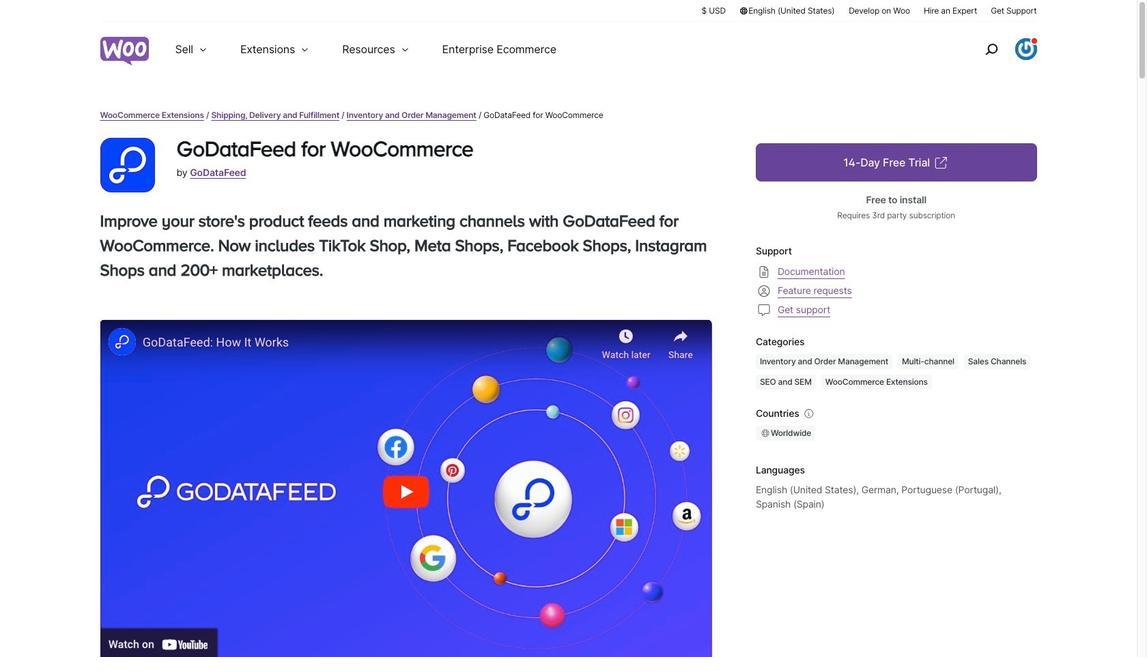 Task type: locate. For each thing, give the bounding box(es) containing it.
circle info image
[[802, 407, 816, 421]]

external link image
[[933, 154, 950, 171]]

service navigation menu element
[[956, 27, 1037, 71]]

circle user image
[[756, 283, 773, 299]]



Task type: describe. For each thing, give the bounding box(es) containing it.
file lines image
[[756, 264, 773, 280]]

search image
[[981, 38, 1003, 60]]

open account menu image
[[1016, 38, 1037, 60]]

product icon image
[[100, 138, 155, 193]]

globe image
[[760, 429, 771, 440]]

breadcrumb element
[[100, 109, 1037, 122]]

message image
[[756, 302, 773, 318]]



